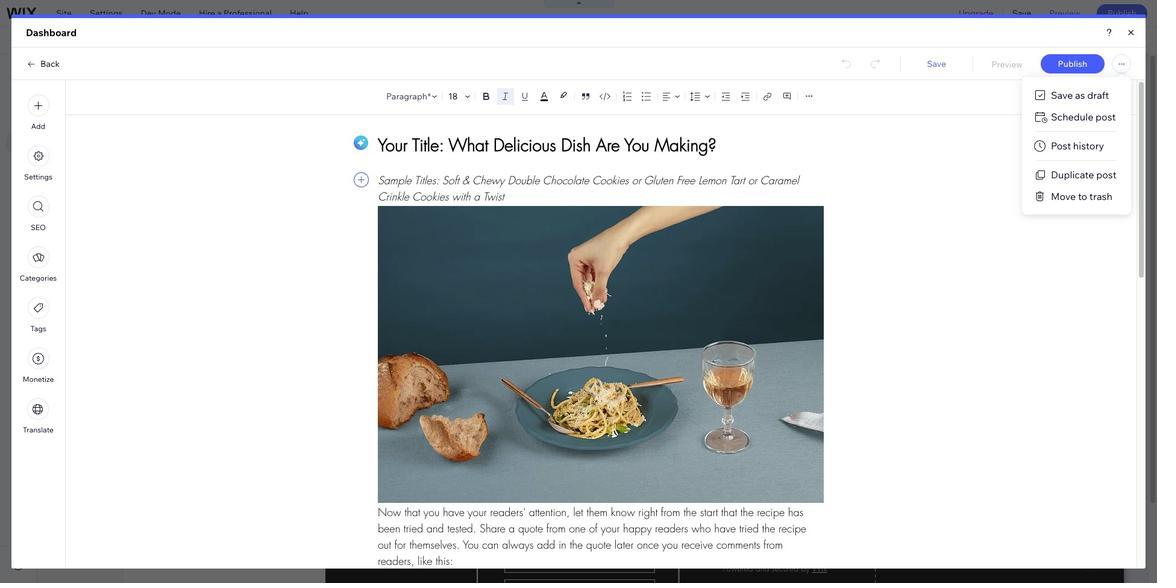 Task type: vqa. For each thing, say whether or not it's contained in the screenshot.
PAGES
yes



Task type: locate. For each thing, give the bounding box(es) containing it.
0 vertical spatial pages
[[72, 66, 100, 78]]

pages left 'and'
[[72, 66, 100, 78]]

menu right 'and'
[[122, 66, 148, 78]]

site for site
[[56, 8, 72, 19]]

publish
[[1108, 8, 1137, 19]]

site
[[56, 8, 72, 19], [51, 66, 70, 78], [51, 98, 67, 109]]

0 vertical spatial site
[[56, 8, 72, 19]]

dev
[[141, 8, 156, 19]]

search
[[1119, 35, 1147, 46]]

2 vertical spatial site
[[51, 98, 67, 109]]

1 horizontal spatial menu
[[122, 66, 148, 78]]

preview
[[1050, 8, 1081, 19]]

pages right blog
[[71, 119, 95, 130]]

blog
[[46, 35, 69, 46]]

https://www.wix.com/mysite connect your domain
[[207, 35, 409, 46]]

and
[[102, 66, 120, 78]]

0 vertical spatial menu
[[122, 66, 148, 78]]

dev mode
[[141, 8, 181, 19]]

1 vertical spatial menu
[[69, 98, 91, 109]]

0 horizontal spatial menu
[[69, 98, 91, 109]]

site menu
[[51, 98, 91, 109]]

1 vertical spatial pages
[[71, 119, 95, 130]]

menu up blog pages
[[69, 98, 91, 109]]

save
[[1012, 8, 1032, 19]]

menu
[[122, 66, 148, 78], [69, 98, 91, 109]]

1 vertical spatial site
[[51, 66, 70, 78]]

pages for blog
[[71, 119, 95, 130]]

domain
[[378, 35, 409, 46]]

site pages and menu
[[51, 66, 148, 78]]

preview button
[[1041, 0, 1090, 27]]

settings
[[90, 8, 123, 19]]

pages
[[72, 66, 100, 78], [71, 119, 95, 130]]

site for site menu
[[51, 98, 67, 109]]



Task type: describe. For each thing, give the bounding box(es) containing it.
connect
[[323, 35, 357, 46]]

help
[[290, 8, 309, 19]]

hire a professional
[[199, 8, 272, 19]]

a
[[217, 8, 222, 19]]

blog pages
[[51, 119, 95, 130]]

save button
[[1003, 0, 1041, 27]]

tools button
[[1036, 27, 1093, 54]]

tools
[[1062, 35, 1082, 46]]

mode
[[158, 8, 181, 19]]

100% button
[[986, 27, 1036, 54]]

https://www.wix.com/mysite
[[207, 35, 317, 46]]

search button
[[1094, 27, 1158, 54]]

professional
[[224, 8, 272, 19]]

your
[[358, 35, 376, 46]]

hire
[[199, 8, 215, 19]]

site for site pages and menu
[[51, 66, 70, 78]]

100%
[[1006, 35, 1027, 46]]

upgrade
[[959, 8, 994, 19]]

blog
[[51, 119, 69, 130]]

pages for site
[[72, 66, 100, 78]]

publish button
[[1097, 4, 1148, 22]]



